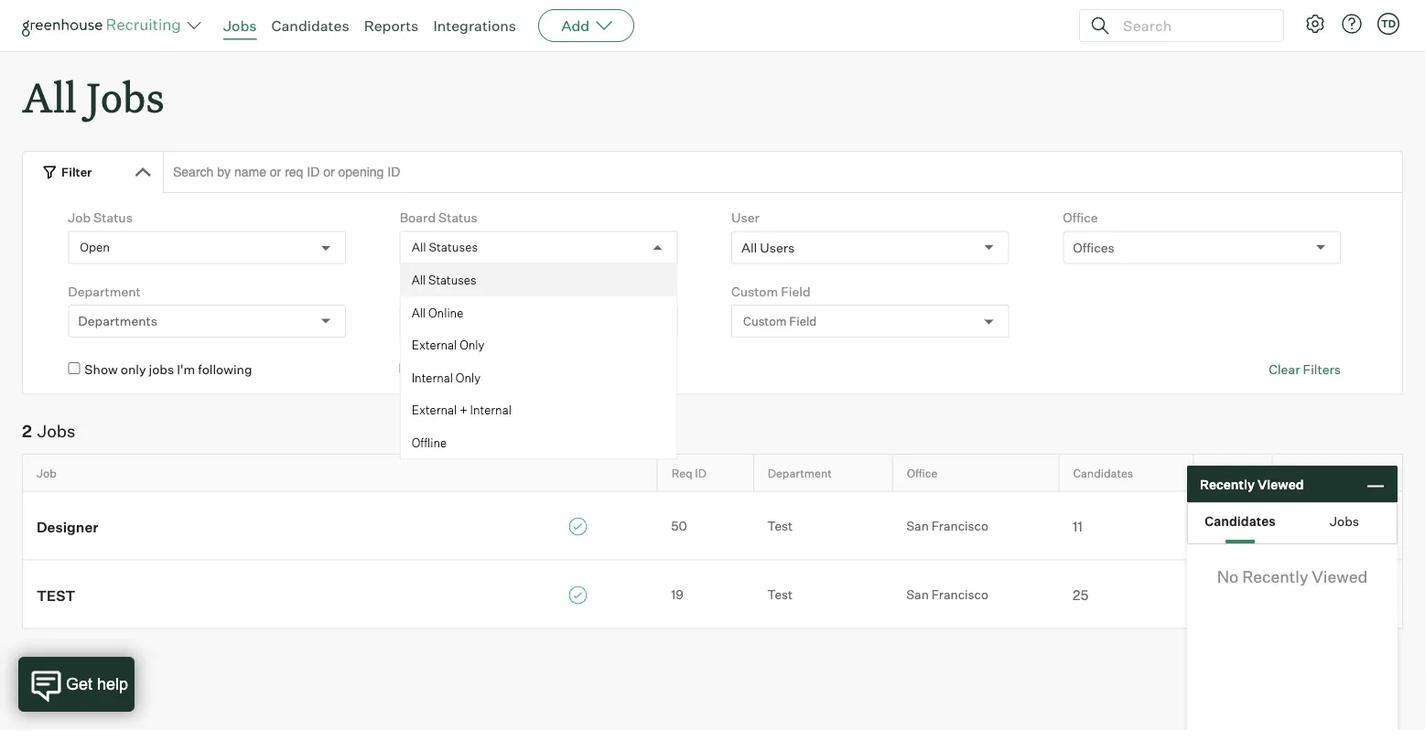 Task type: vqa. For each thing, say whether or not it's contained in the screenshot.
Following icon
no



Task type: locate. For each thing, give the bounding box(es) containing it.
1 vertical spatial viewed
[[1312, 567, 1368, 587]]

1 vertical spatial job
[[37, 466, 57, 480]]

0
[[1207, 518, 1217, 535]]

clear filters link
[[1269, 361, 1341, 379]]

offices
[[1073, 240, 1115, 256]]

test
[[767, 519, 793, 534], [767, 587, 793, 603]]

all left "users" at right
[[742, 240, 757, 256]]

2 only from the left
[[452, 362, 478, 378]]

2 vertical spatial candidates
[[1205, 514, 1276, 530]]

show right show only template jobs option
[[416, 362, 450, 378]]

1 horizontal spatial candidates
[[1073, 466, 1134, 480]]

custom field down "users" at right
[[743, 314, 817, 329]]

greenhouse recruiting image
[[22, 15, 187, 37]]

0 horizontal spatial department
[[68, 284, 141, 300]]

Show only template jobs checkbox
[[400, 363, 412, 375]]

1 vertical spatial statuses
[[428, 273, 476, 288]]

1 horizontal spatial open
[[1316, 466, 1344, 480]]

2 san from the top
[[906, 587, 929, 603]]

2 show from the left
[[416, 362, 450, 378]]

jobs left i'm
[[149, 362, 174, 378]]

1 vertical spatial custom
[[743, 314, 787, 329]]

integrations
[[433, 16, 516, 35]]

job status
[[68, 210, 133, 226]]

td
[[1381, 17, 1396, 30]]

following
[[198, 362, 252, 378]]

test link
[[23, 585, 658, 605]]

1 test from the top
[[767, 519, 793, 534]]

job for job status
[[68, 210, 91, 226]]

0 horizontal spatial only
[[121, 362, 146, 378]]

0 vertical spatial test
[[767, 519, 793, 534]]

offline
[[412, 436, 447, 450]]

custom field down 'all users' option
[[732, 284, 811, 300]]

jobs down days open
[[1330, 514, 1360, 530]]

0 vertical spatial external
[[412, 338, 457, 353]]

all statuses up online
[[412, 273, 476, 288]]

tab list
[[1188, 504, 1397, 544]]

1 vertical spatial internal
[[470, 403, 512, 418]]

1 vertical spatial field
[[789, 314, 817, 329]]

statuses down board status
[[429, 240, 478, 255]]

recently
[[1200, 476, 1255, 492], [1242, 567, 1309, 587]]

1 san from the top
[[906, 519, 929, 534]]

all statuses
[[412, 240, 478, 255], [412, 273, 476, 288]]

internal
[[412, 371, 453, 385], [470, 403, 512, 418]]

1 show from the left
[[85, 362, 118, 378]]

only for internal only
[[456, 371, 481, 385]]

2 status from the left
[[439, 210, 478, 226]]

1 vertical spatial test
[[767, 587, 793, 603]]

job down the 2 jobs
[[37, 466, 57, 480]]

266
[[1286, 587, 1309, 603]]

recently viewed
[[1200, 476, 1304, 492]]

2 horizontal spatial candidates
[[1205, 514, 1276, 530]]

0 horizontal spatial show
[[85, 362, 118, 378]]

1 vertical spatial open
[[1316, 466, 1344, 480]]

open down job status
[[80, 240, 110, 255]]

open right the days at the bottom right of the page
[[1316, 466, 1344, 480]]

0 vertical spatial all statuses
[[412, 240, 478, 255]]

job
[[68, 210, 91, 226], [37, 466, 57, 480]]

field
[[781, 284, 811, 300], [789, 314, 817, 329]]

1 francisco from the top
[[932, 519, 989, 534]]

reports link
[[364, 16, 419, 35]]

0 horizontal spatial jobs
[[149, 362, 174, 378]]

11
[[1073, 518, 1083, 535]]

0 vertical spatial open
[[80, 240, 110, 255]]

external
[[412, 338, 457, 353], [412, 403, 457, 418]]

all statuses down board status
[[412, 240, 478, 255]]

1 vertical spatial francisco
[[932, 587, 989, 603]]

candidates right jobs link
[[271, 16, 349, 35]]

job down "filter"
[[68, 210, 91, 226]]

0 vertical spatial francisco
[[932, 519, 989, 534]]

0 vertical spatial internal
[[412, 371, 453, 385]]

only
[[121, 362, 146, 378], [452, 362, 478, 378]]

only down departments
[[121, 362, 146, 378]]

test
[[37, 587, 75, 605]]

candidates down recently viewed
[[1205, 514, 1276, 530]]

all users option
[[742, 240, 795, 256]]

1 vertical spatial all statuses
[[412, 273, 476, 288]]

internal right +
[[470, 403, 512, 418]]

candidates up 11 link
[[1073, 466, 1134, 480]]

0 vertical spatial only
[[460, 338, 485, 353]]

25 link
[[1059, 585, 1194, 605]]

1 status from the left
[[93, 210, 133, 226]]

jobs down greenhouse recruiting image
[[86, 70, 164, 124]]

11 link
[[1059, 516, 1194, 536]]

jobs
[[223, 16, 257, 35], [86, 70, 164, 124], [37, 421, 75, 442], [1330, 514, 1360, 530]]

0 horizontal spatial internal
[[412, 371, 453, 385]]

0 horizontal spatial job
[[37, 466, 57, 480]]

jobs right template
[[537, 362, 562, 378]]

1 vertical spatial san francisco
[[906, 587, 989, 603]]

show only template jobs
[[416, 362, 562, 378]]

1 vertical spatial candidates
[[1073, 466, 1134, 480]]

department
[[68, 284, 141, 300], [768, 466, 832, 480]]

only up show only template jobs
[[460, 338, 485, 353]]

recently up 0 link
[[1200, 476, 1255, 492]]

1 horizontal spatial show
[[416, 362, 450, 378]]

+
[[460, 403, 468, 418]]

all online
[[412, 306, 464, 320]]

all users
[[742, 240, 795, 256]]

jobs
[[149, 362, 174, 378], [537, 362, 562, 378]]

custom
[[732, 284, 778, 300], [743, 314, 787, 329]]

francisco
[[932, 519, 989, 534], [932, 587, 989, 603]]

custom field
[[732, 284, 811, 300], [743, 314, 817, 329]]

0 vertical spatial custom
[[732, 284, 778, 300]]

2 test from the top
[[767, 587, 793, 603]]

test for designer
[[767, 519, 793, 534]]

internal down external only
[[412, 371, 453, 385]]

1 horizontal spatial internal
[[470, 403, 512, 418]]

only
[[460, 338, 485, 353], [456, 371, 481, 385]]

status for board status
[[439, 210, 478, 226]]

1 vertical spatial office
[[907, 466, 938, 480]]

0 vertical spatial department
[[68, 284, 141, 300]]

1 horizontal spatial job
[[68, 210, 91, 226]]

2
[[22, 421, 32, 442]]

1 jobs from the left
[[149, 362, 174, 378]]

viewed
[[1258, 476, 1304, 492], [1312, 567, 1368, 587]]

2 external from the top
[[412, 403, 457, 418]]

1 vertical spatial external
[[412, 403, 457, 418]]

2 jobs
[[22, 421, 75, 442]]

status for job status
[[93, 210, 133, 226]]

0 link
[[1194, 516, 1273, 536]]

0 vertical spatial office
[[1063, 210, 1098, 226]]

only up +
[[456, 371, 481, 385]]

1 vertical spatial san
[[906, 587, 929, 603]]

show
[[85, 362, 118, 378], [416, 362, 450, 378]]

recently up 266
[[1242, 567, 1309, 587]]

external for external + internal
[[412, 403, 457, 418]]

all
[[22, 70, 77, 124], [742, 240, 757, 256], [412, 240, 426, 255], [412, 273, 426, 288], [412, 306, 426, 320]]

all jobs
[[22, 70, 164, 124]]

custom down 'all users'
[[743, 314, 787, 329]]

statuses
[[429, 240, 478, 255], [428, 273, 476, 288]]

show right show only jobs i'm following checkbox
[[85, 362, 118, 378]]

id
[[695, 466, 707, 480]]

2 francisco from the top
[[932, 587, 989, 603]]

1 san francisco from the top
[[906, 519, 989, 534]]

custom down 'all users' option
[[732, 284, 778, 300]]

san
[[906, 519, 929, 534], [906, 587, 929, 603]]

1 only from the left
[[121, 362, 146, 378]]

1 horizontal spatial office
[[1063, 210, 1098, 226]]

only for external only
[[460, 338, 485, 353]]

only down external only
[[452, 362, 478, 378]]

tab list containing candidates
[[1188, 504, 1397, 544]]

1 vertical spatial department
[[768, 466, 832, 480]]

statuses up online
[[428, 273, 476, 288]]

0 vertical spatial san
[[906, 519, 929, 534]]

0 horizontal spatial open
[[80, 240, 110, 255]]

external down all online at top
[[412, 338, 457, 353]]

designer link
[[23, 516, 658, 536]]

only for jobs
[[121, 362, 146, 378]]

filter
[[61, 165, 92, 179]]

1 horizontal spatial status
[[439, 210, 478, 226]]

open
[[80, 240, 110, 255], [1316, 466, 1344, 480]]

days open
[[1287, 466, 1344, 480]]

1 external from the top
[[412, 338, 457, 353]]

1 horizontal spatial only
[[452, 362, 478, 378]]

san francisco
[[906, 519, 989, 534], [906, 587, 989, 603]]

0 horizontal spatial viewed
[[1258, 476, 1304, 492]]

office
[[1063, 210, 1098, 226], [907, 466, 938, 480]]

candidates
[[271, 16, 349, 35], [1073, 466, 1134, 480], [1205, 514, 1276, 530]]

2 san francisco from the top
[[906, 587, 989, 603]]

0 vertical spatial san francisco
[[906, 519, 989, 534]]

0 vertical spatial job
[[68, 210, 91, 226]]

designer
[[37, 518, 99, 536]]

show for show only template jobs
[[416, 362, 450, 378]]

external left +
[[412, 403, 457, 418]]

1 vertical spatial only
[[456, 371, 481, 385]]

0 horizontal spatial office
[[907, 466, 938, 480]]

25
[[1073, 587, 1089, 604]]

show for show only jobs i'm following
[[85, 362, 118, 378]]

days
[[1287, 466, 1313, 480]]

status
[[93, 210, 133, 226], [439, 210, 478, 226]]

clear filters
[[1269, 362, 1341, 378]]

users
[[760, 240, 795, 256]]

1 horizontal spatial jobs
[[537, 362, 562, 378]]

td button
[[1374, 9, 1403, 38]]

0 horizontal spatial status
[[93, 210, 133, 226]]

0 vertical spatial custom field
[[732, 284, 811, 300]]

0 vertical spatial field
[[781, 284, 811, 300]]

0 vertical spatial candidates
[[271, 16, 349, 35]]

req id
[[672, 466, 707, 480]]



Task type: describe. For each thing, give the bounding box(es) containing it.
jobs inside tab list
[[1330, 514, 1360, 530]]

1 vertical spatial custom field
[[743, 314, 817, 329]]

2 all statuses from the top
[[412, 273, 476, 288]]

internal only
[[412, 371, 481, 385]]

test for test
[[767, 587, 793, 603]]

job for job
[[37, 466, 57, 480]]

all up "filter"
[[22, 70, 77, 124]]

1 horizontal spatial department
[[768, 466, 832, 480]]

external for external only
[[412, 338, 457, 353]]

configure image
[[1305, 13, 1327, 35]]

Search by name or req ID or opening ID text field
[[163, 151, 1403, 193]]

2 jobs from the left
[[537, 362, 562, 378]]

add
[[561, 16, 590, 35]]

jobs left the "candidates" link at the top of page
[[223, 16, 257, 35]]

no
[[1217, 567, 1239, 587]]

clear
[[1269, 362, 1301, 378]]

show only jobs i'm following
[[85, 362, 252, 378]]

i'm
[[177, 362, 195, 378]]

all down 'board'
[[412, 240, 426, 255]]

external only
[[412, 338, 485, 353]]

jobs link
[[223, 16, 257, 35]]

0 vertical spatial recently
[[1200, 476, 1255, 492]]

Search text field
[[1119, 12, 1267, 39]]

50
[[671, 519, 687, 534]]

user
[[732, 210, 760, 226]]

only for template
[[452, 362, 478, 378]]

online
[[428, 306, 464, 320]]

no recently viewed
[[1217, 567, 1368, 587]]

board
[[400, 210, 436, 226]]

reports
[[364, 16, 419, 35]]

0 horizontal spatial candidates
[[271, 16, 349, 35]]

san for designer
[[906, 519, 929, 534]]

francisco for designer
[[932, 519, 989, 534]]

san francisco for designer
[[906, 519, 989, 534]]

1 vertical spatial recently
[[1242, 567, 1309, 587]]

board status
[[400, 210, 478, 226]]

1 horizontal spatial viewed
[[1312, 567, 1368, 587]]

filters
[[1303, 362, 1341, 378]]

td button
[[1378, 13, 1400, 35]]

all down 'role'
[[412, 306, 426, 320]]

external + internal
[[412, 403, 512, 418]]

departments
[[78, 313, 157, 329]]

1 all statuses from the top
[[412, 240, 478, 255]]

add button
[[538, 9, 635, 42]]

req
[[672, 466, 693, 480]]

template
[[481, 362, 534, 378]]

Show only jobs I'm following checkbox
[[68, 363, 80, 375]]

0 vertical spatial statuses
[[429, 240, 478, 255]]

jobs right '2'
[[37, 421, 75, 442]]

san for test
[[906, 587, 929, 603]]

role
[[400, 284, 427, 300]]

candidates link
[[271, 16, 349, 35]]

francisco for test
[[932, 587, 989, 603]]

0 vertical spatial viewed
[[1258, 476, 1304, 492]]

new
[[1208, 466, 1231, 480]]

san francisco for test
[[906, 587, 989, 603]]

19
[[671, 587, 684, 603]]

integrations link
[[433, 16, 516, 35]]

all up all online at top
[[412, 273, 426, 288]]



